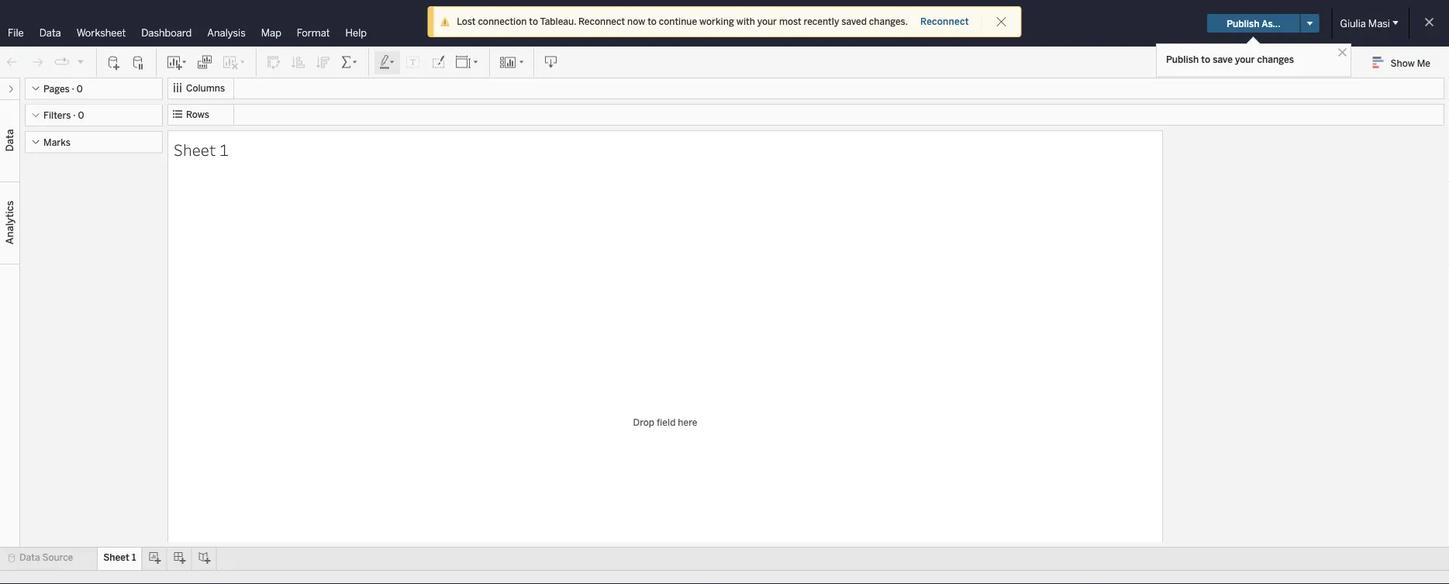 Task type: vqa. For each thing, say whether or not it's contained in the screenshot.
saved on the top of page
yes



Task type: locate. For each thing, give the bounding box(es) containing it.
dashboard
[[141, 26, 192, 39]]

publish left save
[[1167, 54, 1199, 65]]

public)
[[783, 16, 824, 31]]

1 reconnect from the left
[[579, 16, 625, 27]]

0 vertical spatial data
[[39, 26, 61, 39]]

0 vertical spatial sheet 1
[[174, 138, 229, 160]]

sheet 1 down rows
[[174, 138, 229, 160]]

1 vertical spatial 0
[[78, 110, 84, 121]]

0 horizontal spatial reconnect
[[579, 16, 625, 27]]

0 vertical spatial your
[[758, 16, 777, 27]]

1 horizontal spatial 1
[[219, 138, 229, 160]]

your right save
[[1235, 54, 1255, 65]]

marks
[[43, 137, 70, 148]]

lost connection to tableau. reconnect now to continue working with your most recently saved changes.
[[457, 16, 908, 27]]

filters · 0
[[43, 110, 84, 121]]

swap rows and columns image
[[266, 55, 282, 70]]

connection
[[478, 16, 527, 27]]

to right now at left top
[[648, 16, 657, 27]]

map
[[261, 26, 281, 39]]

changes.
[[869, 16, 908, 27]]

1
[[219, 138, 229, 160], [132, 552, 136, 563]]

publish inside "button"
[[1227, 18, 1260, 29]]

· right pages
[[72, 83, 74, 94]]

2 reconnect from the left
[[921, 16, 969, 27]]

pause auto updates image
[[131, 55, 147, 70]]

1 down 'columns' on the left top of page
[[219, 138, 229, 160]]

0 horizontal spatial publish
[[1167, 54, 1199, 65]]

· for filters
[[73, 110, 76, 121]]

publish for publish to save your changes
[[1167, 54, 1199, 65]]

0 horizontal spatial sheet 1
[[103, 552, 136, 563]]

sheet 1
[[174, 138, 229, 160], [103, 552, 136, 563]]

source
[[42, 552, 73, 563]]

reconnect right changes.
[[921, 16, 969, 27]]

1 vertical spatial sheet 1
[[103, 552, 136, 563]]

redo image
[[29, 55, 45, 70]]

your right with
[[758, 16, 777, 27]]

with
[[737, 16, 755, 27]]

changes
[[1258, 54, 1294, 65]]

· right filters
[[73, 110, 76, 121]]

0 vertical spatial 0
[[77, 83, 83, 94]]

columns
[[186, 83, 225, 94]]

publish to save your changes
[[1167, 54, 1294, 65]]

0 right filters
[[78, 110, 84, 121]]

sheet right "source"
[[103, 552, 129, 563]]

1 horizontal spatial your
[[1235, 54, 1255, 65]]

as...
[[1262, 18, 1281, 29]]

data for analytics
[[3, 129, 16, 152]]

0 for filters · 0
[[78, 110, 84, 121]]

1 vertical spatial data
[[3, 129, 16, 152]]

sheet down rows
[[174, 138, 216, 160]]

reconnect left now at left top
[[579, 16, 625, 27]]

here
[[678, 416, 698, 428]]

1 vertical spatial 1
[[132, 552, 136, 563]]

format workbook image
[[430, 55, 446, 70]]

0 for pages · 0
[[77, 83, 83, 94]]

warning image
[[440, 16, 451, 27]]

1 horizontal spatial publish
[[1227, 18, 1260, 29]]

0 horizontal spatial your
[[758, 16, 777, 27]]

sort descending image
[[316, 55, 331, 70]]

masi
[[1369, 17, 1391, 29]]

to left tableau.
[[529, 16, 538, 27]]

your inside alert
[[758, 16, 777, 27]]

0 vertical spatial ·
[[72, 83, 74, 94]]

drop
[[633, 416, 655, 428]]

show me button
[[1366, 50, 1445, 74]]

reconnect
[[579, 16, 625, 27], [921, 16, 969, 27]]

1 vertical spatial your
[[1235, 54, 1255, 65]]

data left marks at the top left of the page
[[3, 129, 16, 152]]

to left save
[[1202, 54, 1211, 65]]

0 right pages
[[77, 83, 83, 94]]

sheet 1 right "source"
[[103, 552, 136, 563]]

1 horizontal spatial sheet
[[174, 138, 216, 160]]

to
[[529, 16, 538, 27], [648, 16, 657, 27], [1202, 54, 1211, 65]]

now
[[628, 16, 646, 27]]

publish
[[1227, 18, 1260, 29], [1167, 54, 1199, 65]]

data left "source"
[[19, 552, 40, 563]]

0 horizontal spatial to
[[529, 16, 538, 27]]

reconnect link
[[920, 15, 970, 28]]

publish for publish as...
[[1227, 18, 1260, 29]]

show/hide cards image
[[499, 55, 524, 70]]

·
[[72, 83, 74, 94], [73, 110, 76, 121]]

giulia masi
[[1341, 17, 1391, 29]]

filters
[[43, 110, 71, 121]]

1 right "source"
[[132, 552, 136, 563]]

your
[[758, 16, 777, 27], [1235, 54, 1255, 65]]

publish left as...
[[1227, 18, 1260, 29]]

sheet
[[174, 138, 216, 160], [103, 552, 129, 563]]

1 vertical spatial sheet
[[103, 552, 129, 563]]

0 vertical spatial sheet
[[174, 138, 216, 160]]

help
[[346, 26, 367, 39]]

0 vertical spatial 1
[[219, 138, 229, 160]]

1 horizontal spatial reconnect
[[921, 16, 969, 27]]

data up replay animation icon
[[39, 26, 61, 39]]

data
[[39, 26, 61, 39], [3, 129, 16, 152], [19, 552, 40, 563]]

0 horizontal spatial 1
[[132, 552, 136, 563]]

expand image
[[6, 85, 16, 94]]

1 vertical spatial ·
[[73, 110, 76, 121]]

0
[[77, 83, 83, 94], [78, 110, 84, 121]]

1 vertical spatial publish
[[1167, 54, 1199, 65]]

0 vertical spatial publish
[[1227, 18, 1260, 29]]



Task type: describe. For each thing, give the bounding box(es) containing it.
publish as... button
[[1208, 14, 1300, 33]]

new worksheet image
[[166, 55, 188, 70]]

sort ascending image
[[291, 55, 306, 70]]

continue
[[659, 16, 697, 27]]

me
[[1418, 57, 1431, 68]]

recently
[[804, 16, 840, 27]]

most
[[779, 16, 802, 27]]

lost
[[457, 16, 476, 27]]

show
[[1391, 57, 1415, 68]]

publish as...
[[1227, 18, 1281, 29]]

2 horizontal spatial to
[[1202, 54, 1211, 65]]

· for pages
[[72, 83, 74, 94]]

file
[[8, 26, 24, 39]]

duplicate image
[[197, 55, 213, 70]]

1 horizontal spatial sheet 1
[[174, 138, 229, 160]]

tableau.
[[540, 16, 576, 27]]

show labels image
[[406, 55, 421, 70]]

data source
[[19, 552, 73, 563]]

(tableau
[[729, 16, 779, 31]]

close image
[[1336, 45, 1350, 60]]

data for worksheet
[[39, 26, 61, 39]]

highlight image
[[378, 55, 396, 70]]

totals image
[[340, 55, 359, 70]]

analysis
[[207, 26, 246, 39]]

lost connection to tableau. reconnect now to continue working with your most recently saved changes. alert
[[457, 15, 908, 29]]

field
[[657, 416, 676, 428]]

show me
[[1391, 57, 1431, 68]]

clear sheet image
[[222, 55, 247, 70]]

pages
[[43, 83, 70, 94]]

rows
[[186, 109, 209, 120]]

replay animation image
[[76, 57, 85, 66]]

saved
[[842, 16, 867, 27]]

1 horizontal spatial to
[[648, 16, 657, 27]]

worksheet
[[77, 26, 126, 39]]

new
[[637, 16, 663, 31]]

replay animation image
[[54, 54, 70, 70]]

undo image
[[5, 55, 20, 70]]

save
[[1213, 54, 1233, 65]]

workbook
[[666, 16, 726, 31]]

drop field here
[[633, 416, 698, 428]]

format
[[297, 26, 330, 39]]

pages · 0
[[43, 83, 83, 94]]

fit image
[[455, 55, 480, 70]]

new data source image
[[106, 55, 122, 70]]

reconnect inside alert
[[579, 16, 625, 27]]

0 horizontal spatial sheet
[[103, 552, 129, 563]]

giulia
[[1341, 17, 1367, 29]]

2 vertical spatial data
[[19, 552, 40, 563]]

new workbook (tableau public)
[[637, 16, 824, 31]]

download image
[[544, 55, 559, 70]]

analytics
[[3, 201, 16, 245]]

working
[[700, 16, 734, 27]]



